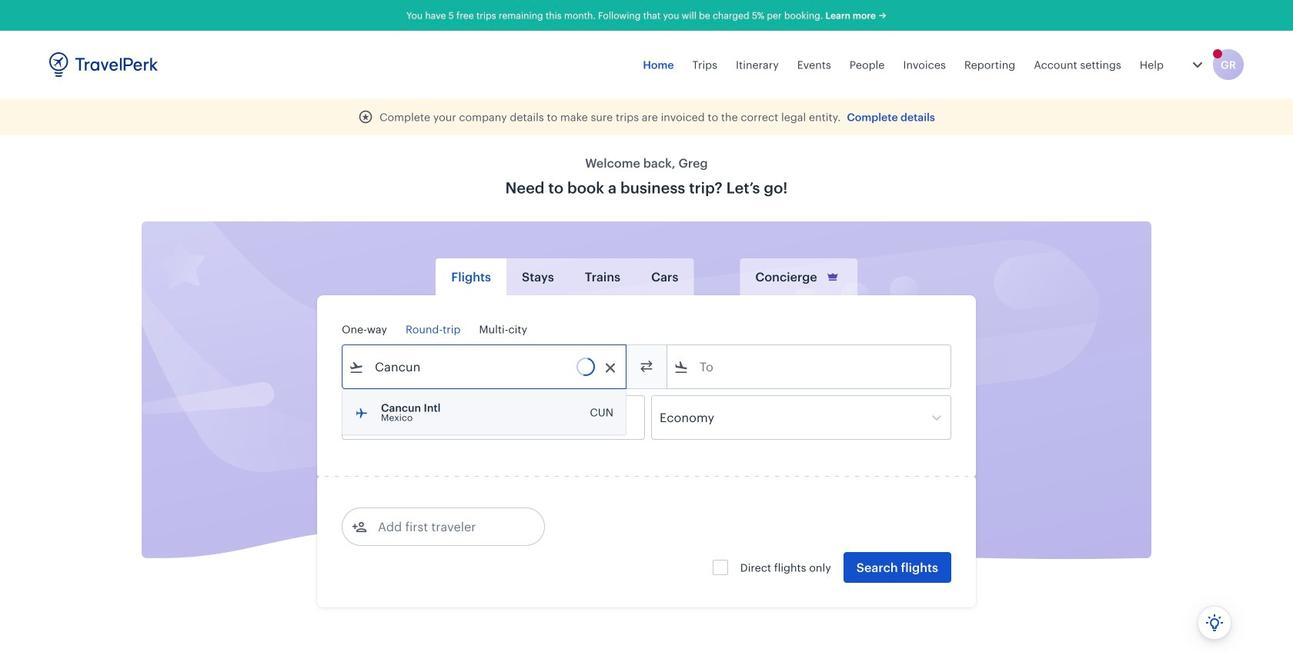 Task type: locate. For each thing, give the bounding box(es) containing it.
Return text field
[[456, 397, 536, 440]]

Add first traveler search field
[[367, 515, 527, 540]]

Depart text field
[[364, 397, 444, 440]]



Task type: describe. For each thing, give the bounding box(es) containing it.
From search field
[[364, 355, 606, 380]]

To search field
[[689, 355, 931, 380]]



